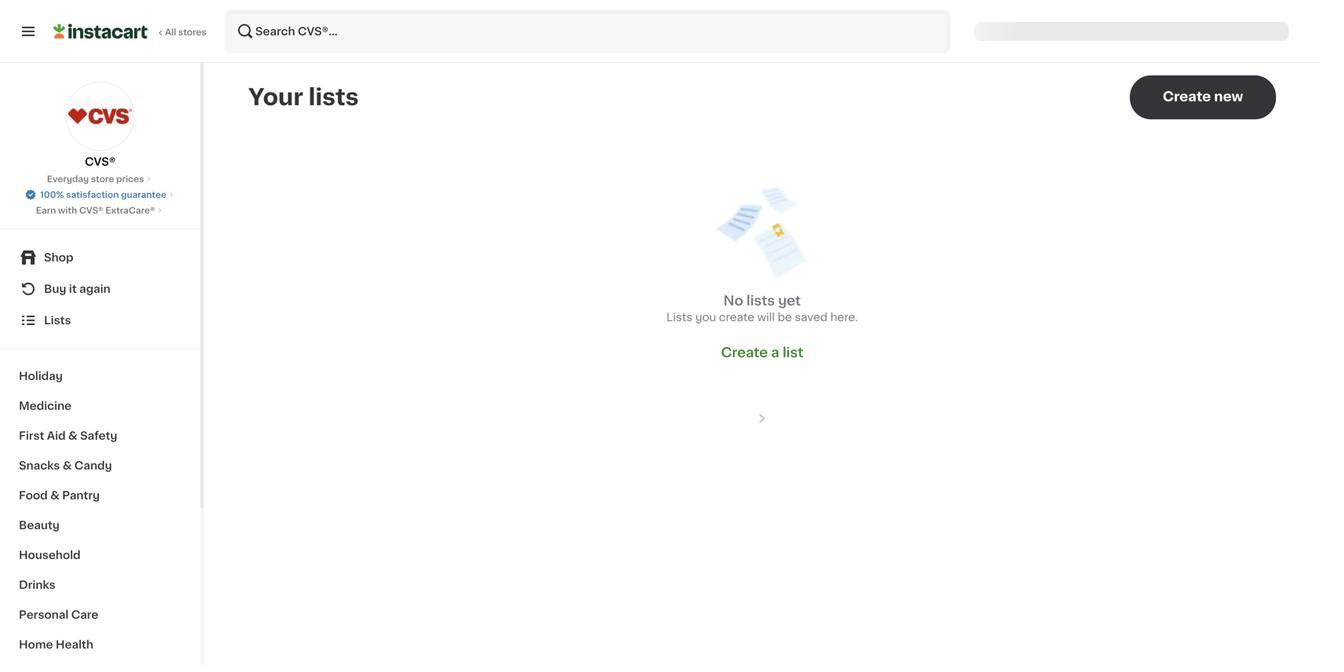 Task type: vqa. For each thing, say whether or not it's contained in the screenshot.
the prices inside the organic groceries butcher shop in-store prices ebt
no



Task type: describe. For each thing, give the bounding box(es) containing it.
home health
[[19, 640, 93, 651]]

create a list link
[[721, 344, 803, 362]]

no lists yet lists you create will be saved here.
[[667, 294, 858, 323]]

lists for your
[[309, 86, 359, 108]]

0 vertical spatial &
[[68, 431, 77, 442]]

food
[[19, 490, 48, 501]]

everyday store prices link
[[47, 173, 153, 185]]

create for create a list
[[721, 346, 768, 360]]

drinks link
[[9, 571, 191, 600]]

snacks & candy
[[19, 461, 112, 472]]

health
[[56, 640, 93, 651]]

cvs® logo image
[[66, 82, 135, 151]]

your
[[248, 86, 303, 108]]

a
[[771, 346, 779, 360]]

100% satisfaction guarantee
[[40, 191, 167, 199]]

create new button
[[1130, 75, 1276, 119]]

lists link
[[9, 305, 191, 336]]

personal care
[[19, 610, 98, 621]]

home
[[19, 640, 53, 651]]

earn with cvs® extracare®
[[36, 206, 155, 215]]

candy
[[74, 461, 112, 472]]

create new
[[1163, 90, 1244, 103]]

instacart logo image
[[53, 22, 148, 41]]

100%
[[40, 191, 64, 199]]

personal care link
[[9, 600, 191, 630]]

new
[[1214, 90, 1244, 103]]

medicine link
[[9, 391, 191, 421]]

safety
[[80, 431, 117, 442]]

all stores
[[165, 28, 206, 37]]

everyday store prices
[[47, 175, 144, 184]]

0 horizontal spatial lists
[[44, 315, 71, 326]]

100% satisfaction guarantee button
[[24, 185, 176, 201]]

beauty
[[19, 520, 60, 531]]

buy it again link
[[9, 273, 191, 305]]

create a list
[[721, 346, 803, 360]]

here.
[[831, 312, 858, 323]]

household link
[[9, 541, 191, 571]]

guarantee
[[121, 191, 167, 199]]



Task type: locate. For each thing, give the bounding box(es) containing it.
1 vertical spatial lists
[[747, 294, 775, 308]]

lists up will
[[747, 294, 775, 308]]

extracare®
[[105, 206, 155, 215]]

medicine
[[19, 401, 72, 412]]

shop
[[44, 252, 73, 263]]

lists
[[667, 312, 693, 323], [44, 315, 71, 326]]

cvs® down satisfaction
[[79, 206, 103, 215]]

again
[[79, 284, 111, 295]]

everyday
[[47, 175, 89, 184]]

create left the a
[[721, 346, 768, 360]]

1 horizontal spatial lists
[[747, 294, 775, 308]]

create
[[1163, 90, 1211, 103], [721, 346, 768, 360]]

Search field
[[226, 11, 949, 52]]

it
[[69, 284, 77, 295]]

first
[[19, 431, 44, 442]]

store
[[91, 175, 114, 184]]

lists for no
[[747, 294, 775, 308]]

lists down buy
[[44, 315, 71, 326]]

lists inside no lists yet lists you create will be saved here.
[[667, 312, 693, 323]]

buy it again
[[44, 284, 111, 295]]

create inside create a list link
[[721, 346, 768, 360]]

0 vertical spatial lists
[[309, 86, 359, 108]]

& for pantry
[[50, 490, 60, 501]]

1 vertical spatial create
[[721, 346, 768, 360]]

1 horizontal spatial create
[[1163, 90, 1211, 103]]

None search field
[[225, 9, 951, 53]]

1 horizontal spatial lists
[[667, 312, 693, 323]]

&
[[68, 431, 77, 442], [63, 461, 72, 472], [50, 490, 60, 501]]

personal
[[19, 610, 69, 621]]

list
[[783, 346, 803, 360]]

satisfaction
[[66, 191, 119, 199]]

first aid & safety
[[19, 431, 117, 442]]

pantry
[[62, 490, 100, 501]]

stores
[[178, 28, 206, 37]]

& right food
[[50, 490, 60, 501]]

food & pantry link
[[9, 481, 191, 511]]

your lists
[[248, 86, 359, 108]]

saved
[[795, 312, 828, 323]]

lists inside no lists yet lists you create will be saved here.
[[747, 294, 775, 308]]

all
[[165, 28, 176, 37]]

holiday link
[[9, 362, 191, 391]]

cvs®
[[85, 156, 116, 167], [79, 206, 103, 215]]

cvs® up 'everyday store prices' link
[[85, 156, 116, 167]]

create inside 'create new' button
[[1163, 90, 1211, 103]]

1 vertical spatial &
[[63, 461, 72, 472]]

& for candy
[[63, 461, 72, 472]]

earn
[[36, 206, 56, 215]]

lists
[[309, 86, 359, 108], [747, 294, 775, 308]]

lists right your
[[309, 86, 359, 108]]

earn with cvs® extracare® link
[[36, 204, 165, 217]]

no
[[724, 294, 743, 308]]

shop link
[[9, 242, 191, 273]]

lists left you
[[667, 312, 693, 323]]

yet
[[778, 294, 801, 308]]

cvs® link
[[66, 82, 135, 170]]

1 vertical spatial cvs®
[[79, 206, 103, 215]]

0 horizontal spatial create
[[721, 346, 768, 360]]

create left new
[[1163, 90, 1211, 103]]

all stores link
[[53, 9, 207, 53]]

drinks
[[19, 580, 55, 591]]

2 vertical spatial &
[[50, 490, 60, 501]]

home health link
[[9, 630, 191, 660]]

with
[[58, 206, 77, 215]]

you
[[695, 312, 716, 323]]

food & pantry
[[19, 490, 100, 501]]

holiday
[[19, 371, 63, 382]]

be
[[778, 312, 792, 323]]

snacks & candy link
[[9, 451, 191, 481]]

first aid & safety link
[[9, 421, 191, 451]]

will
[[757, 312, 775, 323]]

household
[[19, 550, 81, 561]]

& right aid
[[68, 431, 77, 442]]

prices
[[116, 175, 144, 184]]

snacks
[[19, 461, 60, 472]]

care
[[71, 610, 98, 621]]

create for create new
[[1163, 90, 1211, 103]]

create
[[719, 312, 755, 323]]

beauty link
[[9, 511, 191, 541]]

aid
[[47, 431, 66, 442]]

0 vertical spatial cvs®
[[85, 156, 116, 167]]

0 horizontal spatial lists
[[309, 86, 359, 108]]

& left candy
[[63, 461, 72, 472]]

0 vertical spatial create
[[1163, 90, 1211, 103]]

buy
[[44, 284, 66, 295]]



